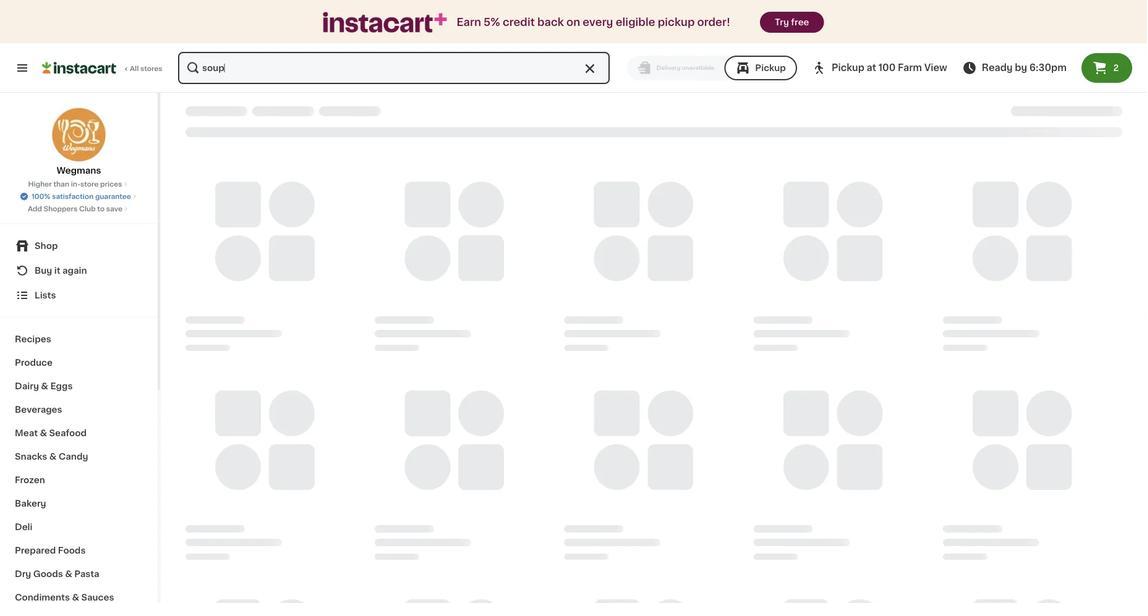 Task type: locate. For each thing, give the bounding box(es) containing it.
lists link
[[7, 283, 150, 308]]

pickup
[[832, 63, 864, 72], [755, 64, 786, 72]]

2
[[1113, 64, 1119, 72]]

& inside 'link'
[[41, 382, 48, 391]]

by
[[1015, 63, 1027, 72]]

pickup inside button
[[755, 64, 786, 72]]

beverages
[[15, 406, 62, 414]]

shop link
[[7, 234, 150, 258]]

bakery link
[[7, 492, 150, 516]]

at
[[867, 63, 876, 72]]

order!
[[697, 17, 730, 28]]

beverages link
[[7, 398, 150, 422]]

& for dairy
[[41, 382, 48, 391]]

recipes
[[15, 335, 51, 344]]

condiments
[[15, 594, 70, 602]]

bakery
[[15, 500, 46, 508]]

produce
[[15, 359, 53, 367]]

try
[[775, 18, 789, 27]]

&
[[41, 382, 48, 391], [40, 429, 47, 438], [49, 453, 57, 461], [65, 570, 72, 579], [72, 594, 79, 602]]

higher
[[28, 181, 52, 188]]

pickup down try
[[755, 64, 786, 72]]

view
[[924, 63, 947, 72]]

meat
[[15, 429, 38, 438]]

& left eggs
[[41, 382, 48, 391]]

prepared foods link
[[7, 539, 150, 563]]

6:30pm
[[1029, 63, 1067, 72]]

2 button
[[1082, 53, 1132, 83]]

stores
[[140, 65, 162, 72]]

buy it again
[[35, 267, 87, 275]]

& left sauces
[[72, 594, 79, 602]]

100% satisfaction guarantee
[[32, 193, 131, 200]]

& right meat in the bottom of the page
[[40, 429, 47, 438]]

earn 5% credit back on every eligible pickup order!
[[457, 17, 730, 28]]

higher than in-store prices link
[[28, 179, 130, 189]]

100% satisfaction guarantee button
[[19, 189, 138, 202]]

pickup inside popup button
[[832, 63, 864, 72]]

& left the 'candy'
[[49, 453, 57, 461]]

farm
[[898, 63, 922, 72]]

higher than in-store prices
[[28, 181, 122, 188]]

pickup for pickup at 100 farm view
[[832, 63, 864, 72]]

service type group
[[627, 56, 797, 80]]

dry goods & pasta link
[[7, 563, 150, 586]]

1 horizontal spatial pickup
[[832, 63, 864, 72]]

ready
[[982, 63, 1013, 72]]

free
[[791, 18, 809, 27]]

pickup button
[[724, 56, 797, 80]]

try free
[[775, 18, 809, 27]]

dry
[[15, 570, 31, 579]]

pickup left at
[[832, 63, 864, 72]]

all stores link
[[42, 51, 163, 85]]

instacart logo image
[[42, 61, 116, 75]]

back
[[537, 17, 564, 28]]

dairy & eggs
[[15, 382, 73, 391]]

pickup
[[658, 17, 695, 28]]

to
[[97, 206, 105, 212]]

ready by 6:30pm
[[982, 63, 1067, 72]]

0 horizontal spatial pickup
[[755, 64, 786, 72]]

ready by 6:30pm link
[[962, 61, 1067, 75]]

deli link
[[7, 516, 150, 539]]

meat & seafood link
[[7, 422, 150, 445]]

frozen
[[15, 476, 45, 485]]

add shoppers club to save
[[28, 206, 122, 212]]

None search field
[[177, 51, 611, 85]]

& left pasta
[[65, 570, 72, 579]]

& for snacks
[[49, 453, 57, 461]]

condiments & sauces link
[[7, 586, 150, 604]]

all stores
[[130, 65, 162, 72]]



Task type: describe. For each thing, give the bounding box(es) containing it.
club
[[79, 206, 96, 212]]

recipes link
[[7, 328, 150, 351]]

dairy
[[15, 382, 39, 391]]

deli
[[15, 523, 32, 532]]

goods
[[33, 570, 63, 579]]

produce link
[[7, 351, 150, 375]]

again
[[62, 267, 87, 275]]

pickup at 100 farm view button
[[812, 51, 947, 85]]

than
[[53, 181, 69, 188]]

express icon image
[[323, 12, 447, 33]]

pickup for pickup
[[755, 64, 786, 72]]

on
[[566, 17, 580, 28]]

pickup at 100 farm view
[[832, 63, 947, 72]]

add shoppers club to save link
[[28, 204, 130, 214]]

shop
[[35, 242, 58, 250]]

& for condiments
[[72, 594, 79, 602]]

sauces
[[81, 594, 114, 602]]

100%
[[32, 193, 50, 200]]

save
[[106, 206, 122, 212]]

lists
[[35, 291, 56, 300]]

& for meat
[[40, 429, 47, 438]]

buy
[[35, 267, 52, 275]]

prepared foods
[[15, 547, 86, 555]]

Search field
[[178, 52, 610, 84]]

5%
[[484, 17, 500, 28]]

credit
[[503, 17, 535, 28]]

frozen link
[[7, 469, 150, 492]]

dairy & eggs link
[[7, 375, 150, 398]]

prices
[[100, 181, 122, 188]]

dry goods & pasta
[[15, 570, 99, 579]]

it
[[54, 267, 60, 275]]

satisfaction
[[52, 193, 94, 200]]

every
[[583, 17, 613, 28]]

earn
[[457, 17, 481, 28]]

snacks & candy link
[[7, 445, 150, 469]]

foods
[[58, 547, 86, 555]]

store
[[80, 181, 99, 188]]

wegmans link
[[52, 108, 106, 177]]

shoppers
[[44, 206, 77, 212]]

pasta
[[74, 570, 99, 579]]

all
[[130, 65, 139, 72]]

snacks
[[15, 453, 47, 461]]

candy
[[59, 453, 88, 461]]

eggs
[[50, 382, 73, 391]]

snacks & candy
[[15, 453, 88, 461]]

wegmans logo image
[[52, 108, 106, 162]]

add
[[28, 206, 42, 212]]

condiments & sauces
[[15, 594, 114, 602]]

eligible
[[616, 17, 655, 28]]

guarantee
[[95, 193, 131, 200]]

prepared
[[15, 547, 56, 555]]

meat & seafood
[[15, 429, 87, 438]]

100
[[879, 63, 896, 72]]

wegmans
[[57, 166, 101, 175]]

seafood
[[49, 429, 87, 438]]

buy it again link
[[7, 258, 150, 283]]

in-
[[71, 181, 80, 188]]



Task type: vqa. For each thing, say whether or not it's contained in the screenshot.
store
yes



